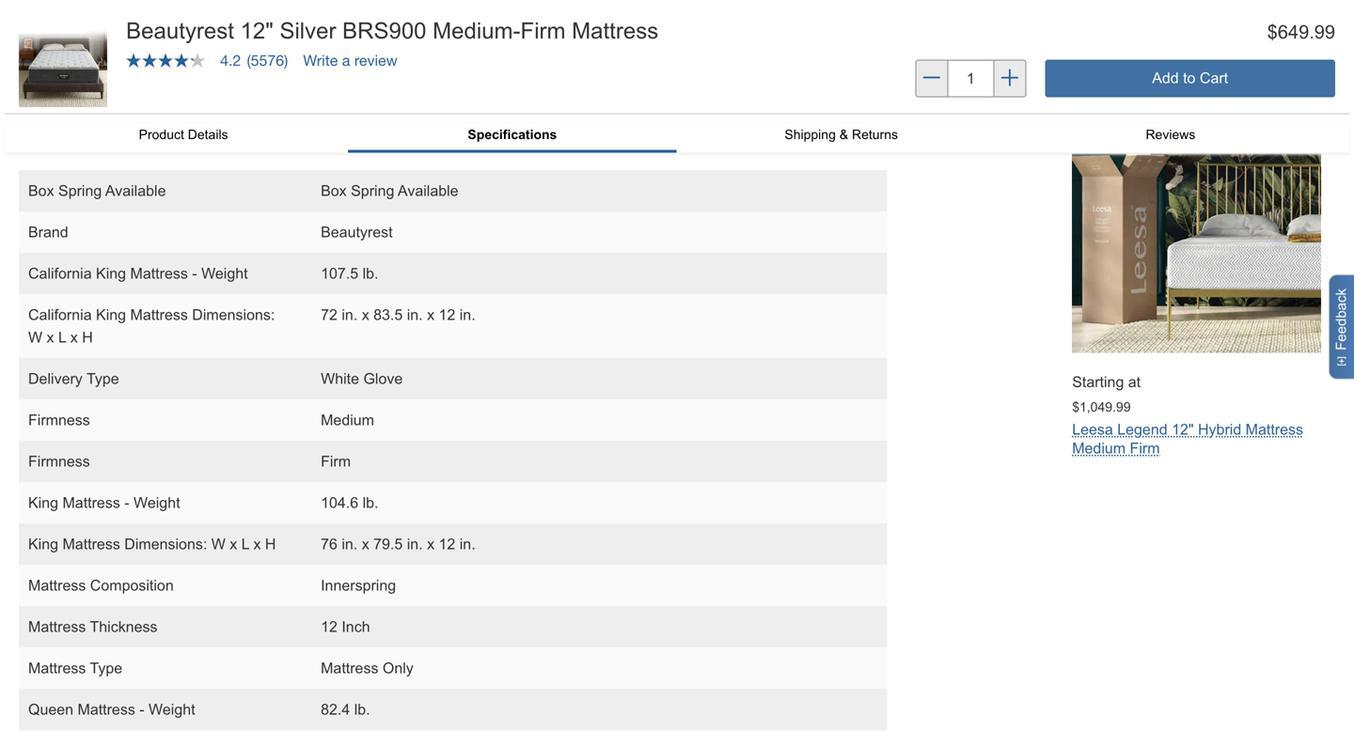 Task type: vqa. For each thing, say whether or not it's contained in the screenshot.
review
yes



Task type: describe. For each thing, give the bounding box(es) containing it.
83.5
[[373, 306, 403, 323]]

starting
[[1072, 374, 1124, 391]]

0 horizontal spatial specifications
[[19, 131, 146, 151]]

(5576)
[[247, 52, 288, 69]]

product
[[139, 127, 184, 142]]

2 box spring available from the left
[[321, 182, 459, 199]]

dimensions: inside california king mattress dimensions: w x l x h
[[192, 306, 275, 323]]

white glove
[[321, 370, 403, 387]]

82.4 lb.
[[321, 701, 370, 718]]

mattress inside california king mattress dimensions: w x l x h
[[130, 306, 188, 323]]

mattress only
[[321, 660, 414, 677]]

firm inside starting at $1,049.99 leesa legend 12" hybrid mattress medium firm
[[1130, 440, 1160, 457]]

white
[[321, 370, 359, 387]]

79.5
[[373, 536, 403, 553]]

shipping & returns
[[785, 127, 898, 142]]

leesa
[[1072, 421, 1113, 438]]

firmness for firm
[[28, 453, 90, 470]]

1 available from the left
[[105, 182, 166, 199]]

innerspring
[[321, 577, 396, 594]]

review
[[354, 52, 398, 69]]

king mattress - weight
[[28, 495, 180, 511]]

72
[[321, 306, 338, 323]]

details
[[188, 127, 228, 142]]

firmness for medium
[[28, 412, 90, 429]]

h inside california king mattress dimensions: w x l x h
[[82, 329, 93, 346]]

$1,049.99
[[1072, 400, 1131, 415]]

a
[[342, 52, 350, 69]]

reviews
[[1146, 127, 1196, 142]]

- for king mattress - weight
[[124, 495, 129, 511]]

product details
[[139, 127, 228, 142]]

1 box spring available from the left
[[28, 182, 166, 199]]

12" inside starting at $1,049.99 leesa legend 12" hybrid mattress medium firm
[[1172, 421, 1194, 438]]

76 in. x 79.5 in. x 12 in.
[[321, 536, 476, 553]]

lb. for 104.6 lb.
[[363, 495, 378, 511]]

2 horizontal spatial -
[[192, 265, 197, 282]]

beautyrest 12" silver brs900 medium-firm mattress
[[126, 18, 658, 43]]

write a review button
[[303, 52, 398, 69]]

1 vertical spatial medium-
[[19, 413, 92, 433]]

107.5
[[321, 265, 358, 282]]

1 horizontal spatial l
[[241, 536, 249, 553]]

2 available from the left
[[398, 182, 459, 199]]

&
[[840, 127, 848, 142]]

composition
[[90, 577, 174, 594]]

1 horizontal spatial specifications
[[468, 127, 557, 142]]

king inside california king mattress dimensions: w x l x h
[[96, 306, 126, 323]]

at
[[1128, 374, 1141, 391]]

leesa legend 12" hybrid mattress medium firm image
[[1072, 104, 1321, 353]]

write a review
[[303, 52, 398, 69]]

feel
[[136, 413, 172, 433]]

hybrid
[[1198, 421, 1242, 438]]

starting at $1,049.99 leesa legend 12" hybrid mattress medium firm
[[1072, 374, 1303, 457]]

$
[[1267, 22, 1278, 42]]

silver
[[280, 18, 336, 43]]

only
[[383, 660, 414, 677]]

king mattress dimensions: w x l x h
[[28, 536, 276, 553]]

l inside california king mattress dimensions: w x l x h
[[58, 329, 66, 346]]

mattress composition
[[28, 577, 174, 594]]



Task type: locate. For each thing, give the bounding box(es) containing it.
2 spring from the left
[[351, 182, 394, 199]]

1 california from the top
[[28, 265, 92, 282]]

- down thickness at the bottom left
[[139, 701, 144, 718]]

12" left hybrid at the bottom right of the page
[[1172, 421, 1194, 438]]

medium down leesa
[[1072, 440, 1126, 457]]

h up delivery type
[[82, 329, 93, 346]]

2 vertical spatial lb.
[[354, 701, 370, 718]]

feedback
[[1333, 289, 1349, 351]]

box up 107.5
[[321, 182, 347, 199]]

1 horizontal spatial w
[[211, 536, 226, 553]]

1 vertical spatial -
[[124, 495, 129, 511]]

glove
[[363, 370, 403, 387]]

0 vertical spatial beautyrest
[[126, 18, 234, 43]]

available
[[105, 182, 166, 199], [398, 182, 459, 199]]

1 horizontal spatial medium
[[1072, 440, 1126, 457]]

type
[[86, 370, 119, 387], [90, 660, 122, 677]]

legend
[[1117, 421, 1168, 438]]

beautyrest
[[126, 18, 234, 43], [321, 224, 393, 241]]

medium-firm feel
[[19, 413, 172, 433]]

0 vertical spatial dimensions:
[[192, 306, 275, 323]]

0 vertical spatial h
[[82, 329, 93, 346]]

2 firmness from the top
[[28, 453, 90, 470]]

0 vertical spatial -
[[192, 265, 197, 282]]

12 for 76 in. x 79.5 in. x 12 in.
[[439, 536, 455, 553]]

0 vertical spatial weight
[[201, 265, 248, 282]]

weight for queen mattress - weight
[[149, 701, 195, 718]]

1 vertical spatial medium
[[1072, 440, 1126, 457]]

inch
[[342, 619, 370, 636]]

mattress
[[572, 18, 658, 43], [130, 265, 188, 282], [130, 306, 188, 323], [1246, 421, 1303, 438], [63, 495, 120, 511], [63, 536, 120, 553], [28, 577, 86, 594], [28, 619, 86, 636], [28, 660, 86, 677], [321, 660, 378, 677], [78, 701, 135, 718]]

0 horizontal spatial w
[[28, 329, 42, 346]]

beautyrest 12 image
[[19, 19, 107, 107]]

1 box from the left
[[28, 182, 54, 199]]

spring
[[58, 182, 102, 199], [351, 182, 394, 199]]

l left 76 at bottom
[[241, 536, 249, 553]]

shipping & returns link
[[677, 124, 1006, 145]]

- for queen mattress - weight
[[139, 701, 144, 718]]

brs900
[[342, 18, 426, 43]]

mattress inside starting at $1,049.99 leesa legend 12" hybrid mattress medium firm
[[1246, 421, 1303, 438]]

1 horizontal spatial box spring available
[[321, 182, 459, 199]]

california king mattress - weight
[[28, 265, 248, 282]]

lb. right 107.5
[[363, 265, 378, 282]]

l up delivery at the left
[[58, 329, 66, 346]]

0 vertical spatial medium-
[[433, 18, 521, 43]]

1 vertical spatial 12
[[439, 536, 455, 553]]

dimensions:
[[192, 306, 275, 323], [124, 536, 207, 553]]

None telephone field
[[948, 60, 993, 97]]

california for california king mattress dimensions: w x l x h
[[28, 306, 92, 323]]

0 horizontal spatial medium-
[[19, 413, 92, 433]]

2 vertical spatial 12
[[321, 619, 338, 636]]

1 firmness from the top
[[28, 412, 90, 429]]

4.2 (5576)
[[220, 52, 288, 69]]

2 vertical spatial weight
[[149, 701, 195, 718]]

0 vertical spatial w
[[28, 329, 42, 346]]

shipping
[[785, 127, 836, 142]]

type up 'queen mattress - weight'
[[90, 660, 122, 677]]

write
[[303, 52, 338, 69]]

medium down white
[[321, 412, 374, 429]]

0 vertical spatial type
[[86, 370, 119, 387]]

w
[[28, 329, 42, 346], [211, 536, 226, 553]]

82.4
[[321, 701, 350, 718]]

2 box from the left
[[321, 182, 347, 199]]

california
[[28, 265, 92, 282], [28, 306, 92, 323]]

returns
[[852, 127, 898, 142]]

0 horizontal spatial medium
[[321, 412, 374, 429]]

1 horizontal spatial beautyrest
[[321, 224, 393, 241]]

1 vertical spatial beautyrest
[[321, 224, 393, 241]]

medium- right brs900
[[433, 18, 521, 43]]

california for california king mattress - weight
[[28, 265, 92, 282]]

mattress type
[[28, 660, 122, 677]]

4.2
[[220, 52, 241, 69]]

0 vertical spatial lb.
[[363, 265, 378, 282]]

king
[[96, 265, 126, 282], [96, 306, 126, 323], [28, 495, 58, 511], [28, 536, 58, 553]]

0 horizontal spatial available
[[105, 182, 166, 199]]

1 horizontal spatial available
[[398, 182, 459, 199]]

12
[[439, 306, 455, 323], [439, 536, 455, 553], [321, 619, 338, 636]]

lb. for 82.4 lb.
[[354, 701, 370, 718]]

1 vertical spatial w
[[211, 536, 226, 553]]

product details link
[[19, 124, 348, 145]]

0 vertical spatial 12"
[[240, 18, 273, 43]]

l
[[58, 329, 66, 346], [241, 536, 249, 553]]

649.99
[[1278, 22, 1335, 42]]

107.5 lb.
[[321, 265, 378, 282]]

firmness down the medium-firm feel
[[28, 453, 90, 470]]

104.6
[[321, 495, 358, 511]]

h
[[82, 329, 93, 346], [265, 536, 276, 553]]

lb. right 104.6
[[363, 495, 378, 511]]

weight for king mattress - weight
[[134, 495, 180, 511]]

1 horizontal spatial box
[[321, 182, 347, 199]]

0 vertical spatial 12
[[439, 306, 455, 323]]

0 horizontal spatial box
[[28, 182, 54, 199]]

reviews link
[[1006, 124, 1335, 145]]

delivery
[[28, 370, 83, 387]]

in.
[[342, 306, 358, 323], [407, 306, 423, 323], [460, 306, 476, 323], [342, 536, 358, 553], [407, 536, 423, 553], [460, 536, 476, 553]]

delivery type
[[28, 370, 119, 387]]

queen mattress - weight
[[28, 701, 195, 718]]

h left 76 at bottom
[[265, 536, 276, 553]]

2 vertical spatial -
[[139, 701, 144, 718]]

12" up 4.2 (5576)
[[240, 18, 273, 43]]

1 vertical spatial type
[[90, 660, 122, 677]]

beautyrest up 4.2
[[126, 18, 234, 43]]

beautyrest up the 107.5 lb. at left top
[[321, 224, 393, 241]]

lb.
[[363, 265, 378, 282], [363, 495, 378, 511], [354, 701, 370, 718]]

0 horizontal spatial 12"
[[240, 18, 273, 43]]

brand
[[28, 224, 68, 241]]

-
[[192, 265, 197, 282], [124, 495, 129, 511], [139, 701, 144, 718]]

1 vertical spatial 12"
[[1172, 421, 1194, 438]]

0 vertical spatial firmness
[[28, 412, 90, 429]]

0 horizontal spatial h
[[82, 329, 93, 346]]

0 horizontal spatial l
[[58, 329, 66, 346]]

12 right 79.5
[[439, 536, 455, 553]]

- up california king mattress dimensions: w x l x h
[[192, 265, 197, 282]]

72 in. x 83.5 in. x 12 in.
[[321, 306, 476, 323]]

leesa legend 12" hybrid mattress medium firm link
[[1072, 421, 1303, 457]]

1 vertical spatial firmness
[[28, 453, 90, 470]]

104.6 lb.
[[321, 495, 378, 511]]

medium-
[[433, 18, 521, 43], [19, 413, 92, 433]]

1 horizontal spatial 12"
[[1172, 421, 1194, 438]]

0 vertical spatial california
[[28, 265, 92, 282]]

medium
[[321, 412, 374, 429], [1072, 440, 1126, 457]]

2 california from the top
[[28, 306, 92, 323]]

1 horizontal spatial medium-
[[433, 18, 521, 43]]

california down brand
[[28, 265, 92, 282]]

beautyrest for beautyrest
[[321, 224, 393, 241]]

weight
[[201, 265, 248, 282], [134, 495, 180, 511], [149, 701, 195, 718]]

box up brand
[[28, 182, 54, 199]]

1 vertical spatial l
[[241, 536, 249, 553]]

lb. for 107.5 lb.
[[363, 265, 378, 282]]

1 horizontal spatial h
[[265, 536, 276, 553]]

1 vertical spatial h
[[265, 536, 276, 553]]

1 vertical spatial lb.
[[363, 495, 378, 511]]

thickness
[[90, 619, 158, 636]]

spring up the 107.5 lb. at left top
[[351, 182, 394, 199]]

box spring available
[[28, 182, 166, 199], [321, 182, 459, 199]]

medium- down delivery at the left
[[19, 413, 92, 433]]

queen
[[28, 701, 73, 718]]

1 horizontal spatial -
[[139, 701, 144, 718]]

1 vertical spatial weight
[[134, 495, 180, 511]]

12 left inch
[[321, 619, 338, 636]]

spring up brand
[[58, 182, 102, 199]]

x
[[362, 306, 369, 323], [427, 306, 435, 323], [47, 329, 54, 346], [70, 329, 78, 346], [230, 536, 237, 553], [253, 536, 261, 553], [362, 536, 369, 553], [427, 536, 435, 553]]

1 spring from the left
[[58, 182, 102, 199]]

1 vertical spatial california
[[28, 306, 92, 323]]

specifications link
[[348, 124, 677, 150]]

0 vertical spatial medium
[[321, 412, 374, 429]]

0 horizontal spatial beautyrest
[[126, 18, 234, 43]]

0 vertical spatial l
[[58, 329, 66, 346]]

12 right 83.5
[[439, 306, 455, 323]]

0 horizontal spatial box spring available
[[28, 182, 166, 199]]

None button
[[318, 35, 588, 72], [1045, 60, 1335, 97], [318, 35, 588, 72], [1045, 60, 1335, 97]]

- up king mattress dimensions: w x l x h
[[124, 495, 129, 511]]

12 inch
[[321, 619, 370, 636]]

firmness
[[28, 412, 90, 429], [28, 453, 90, 470]]

beautyrest for beautyrest 12" silver brs900 medium-firm mattress
[[126, 18, 234, 43]]

mattress thickness
[[28, 619, 158, 636]]

12 for 72 in. x 83.5 in. x 12 in.
[[439, 306, 455, 323]]

type for delivery type
[[86, 370, 119, 387]]

0 horizontal spatial spring
[[58, 182, 102, 199]]

feedback link
[[1329, 275, 1354, 380]]

california king mattress dimensions: w x l x h
[[28, 306, 275, 346]]

box
[[28, 182, 54, 199], [321, 182, 347, 199]]

12"
[[240, 18, 273, 43], [1172, 421, 1194, 438]]

california inside california king mattress dimensions: w x l x h
[[28, 306, 92, 323]]

box spring available up brand
[[28, 182, 166, 199]]

box spring available up the 107.5 lb. at left top
[[321, 182, 459, 199]]

0 horizontal spatial -
[[124, 495, 129, 511]]

76
[[321, 536, 338, 553]]

firm
[[521, 18, 566, 43], [92, 413, 131, 433], [1130, 440, 1160, 457], [321, 453, 351, 470]]

lb. right "82.4"
[[354, 701, 370, 718]]

1 horizontal spatial spring
[[351, 182, 394, 199]]

1 vertical spatial dimensions:
[[124, 536, 207, 553]]

medium inside starting at $1,049.99 leesa legend 12" hybrid mattress medium firm
[[1072, 440, 1126, 457]]

type for mattress type
[[90, 660, 122, 677]]

specifications
[[468, 127, 557, 142], [19, 131, 146, 151]]

w inside california king mattress dimensions: w x l x h
[[28, 329, 42, 346]]

type up the medium-firm feel
[[86, 370, 119, 387]]

california up delivery at the left
[[28, 306, 92, 323]]

firmness down delivery at the left
[[28, 412, 90, 429]]



